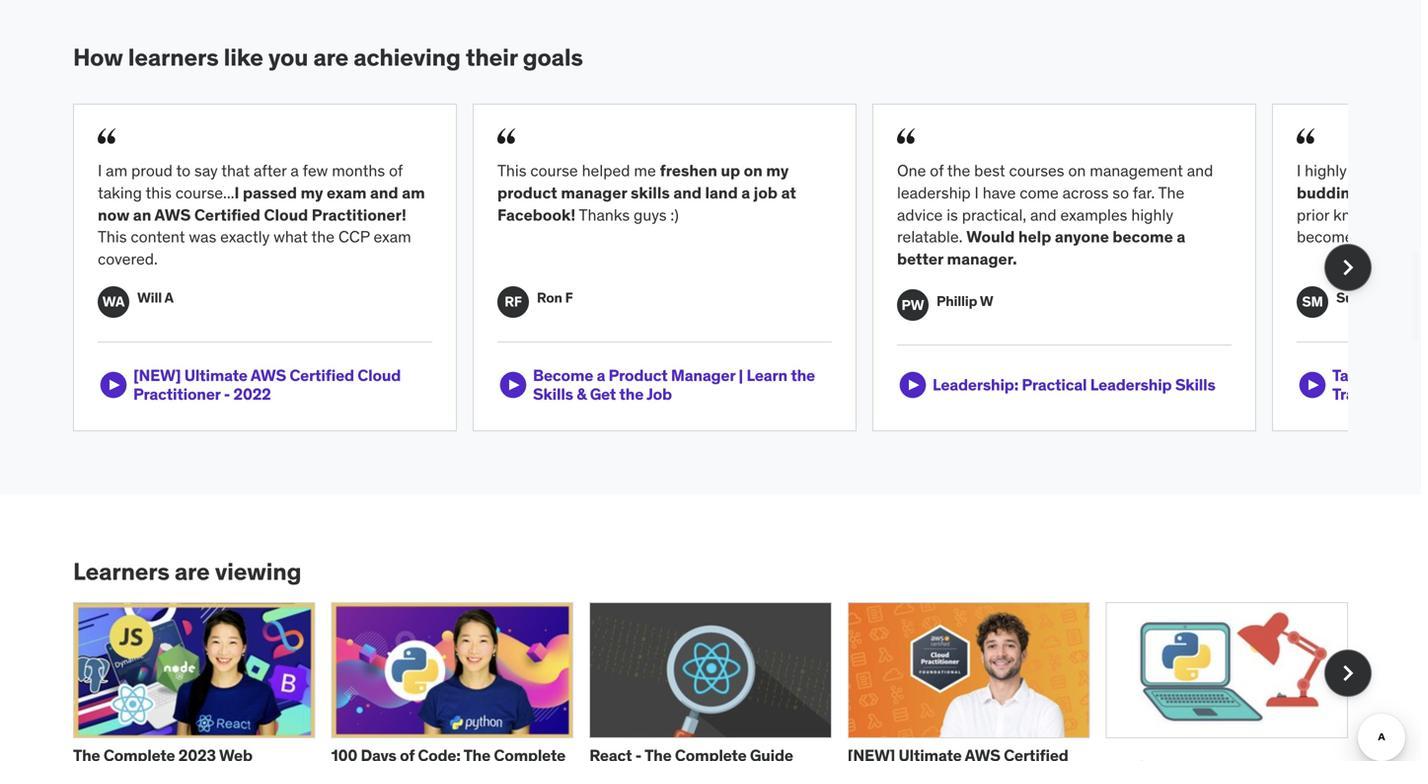 Task type: describe. For each thing, give the bounding box(es) containing it.
passed
[[243, 183, 297, 203]]

practical,
[[962, 205, 1027, 225]]

me
[[634, 160, 656, 181]]

learners are viewing
[[73, 557, 302, 587]]

rf
[[505, 293, 522, 311]]

product
[[498, 183, 558, 203]]

aws inside [new] ultimate aws certified cloud practitioner - 2022
[[251, 365, 286, 386]]

ultimate
[[184, 365, 248, 386]]

manager.
[[947, 249, 1018, 269]]

1 vertical spatial exam
[[374, 227, 411, 247]]

0 horizontal spatial exam
[[327, 183, 367, 203]]

practical
[[1022, 375, 1087, 395]]

so
[[1113, 183, 1130, 203]]

leadership:
[[933, 375, 1019, 395]]

phillip w
[[937, 292, 994, 310]]

freshen up on my product manager skills and land a job at facebook!
[[498, 160, 797, 225]]

would help anyone become a better manager.
[[897, 227, 1186, 269]]

say
[[194, 160, 218, 181]]

one
[[897, 160, 927, 181]]

you
[[268, 43, 308, 72]]

next image for learners are viewing
[[1333, 658, 1364, 689]]

i passed my exam and am now an aws certified cloud practitioner! this content was exactly what the ccp exam covered.
[[98, 183, 425, 269]]

few
[[303, 160, 328, 181]]

cloud inside [new] ultimate aws certified cloud practitioner - 2022
[[358, 365, 401, 386]]

sm
[[1303, 293, 1324, 311]]

1 horizontal spatial this
[[498, 160, 527, 181]]

wa
[[102, 293, 125, 311]]

leadership: practical leadership skills
[[933, 375, 1216, 395]]

on inside the freshen up on my product manager skills and land a job at facebook!
[[744, 160, 763, 181]]

a inside the freshen up on my product manager skills and land a job at facebook!
[[742, 183, 750, 203]]

carousel element for how learners like you are achieving their goals
[[73, 104, 1422, 432]]

i for highly
[[1297, 160, 1302, 181]]

aws inside i passed my exam and am now an aws certified cloud practitioner! this content was exactly what the ccp exam covered.
[[155, 205, 191, 225]]

certified inside i passed my exam and am now an aws certified cloud practitioner! this content was exactly what the ccp exam covered.
[[194, 205, 261, 225]]

i highly
[[1297, 160, 1351, 181]]

the
[[1159, 183, 1185, 203]]

recomme
[[1297, 160, 1422, 203]]

carousel element for learners are viewing
[[73, 602, 1372, 761]]

i inside one of the best courses on management and leadership i have come across so far. the advice is practical, and examples highly relatable.
[[975, 183, 979, 203]]

will a
[[137, 289, 174, 307]]

thanks guys :)
[[576, 205, 679, 225]]

0 vertical spatial are
[[313, 43, 349, 72]]

phillip
[[937, 292, 978, 310]]

help
[[1019, 227, 1052, 247]]

best
[[975, 160, 1006, 181]]

ron f
[[537, 289, 573, 307]]

pw
[[902, 296, 925, 314]]

an
[[133, 205, 151, 225]]

surya m
[[1337, 289, 1388, 307]]

tableau 2022
[[1333, 365, 1422, 405]]

[new]
[[133, 365, 181, 386]]

skills
[[631, 183, 670, 203]]

examples
[[1061, 205, 1128, 225]]

far.
[[1133, 183, 1155, 203]]

viewing
[[215, 557, 302, 587]]

am inside i am proud to say that after a few months of taking this course...
[[106, 160, 128, 181]]

w
[[980, 292, 994, 310]]

land
[[705, 183, 738, 203]]

[new] ultimate aws certified cloud practitioner - 2022
[[133, 365, 401, 405]]

-
[[224, 384, 230, 405]]

management
[[1090, 160, 1184, 181]]

this inside i passed my exam and am now an aws certified cloud practitioner! this content was exactly what the ccp exam covered.
[[98, 227, 127, 247]]

course...
[[176, 183, 235, 203]]

ron
[[537, 289, 563, 307]]

would
[[967, 227, 1015, 247]]

a inside become a product manager | learn the skills & get the job
[[597, 365, 606, 386]]

surya
[[1337, 289, 1374, 307]]

taking
[[98, 183, 142, 203]]

anyone
[[1055, 227, 1110, 247]]

learners
[[73, 557, 170, 587]]

content
[[131, 227, 185, 247]]

my inside the freshen up on my product manager skills and land a job at facebook!
[[767, 160, 789, 181]]

[new] ultimate aws certified cloud practitioner - 2022 link
[[98, 365, 432, 405]]

freshen
[[660, 160, 718, 181]]

facebook!
[[498, 205, 576, 225]]

i for passed
[[235, 183, 239, 203]]

become a product manager | learn the skills & get the job link
[[498, 365, 832, 405]]

achieving
[[354, 43, 461, 72]]

course
[[531, 160, 578, 181]]

leadership
[[897, 183, 971, 203]]



Task type: vqa. For each thing, say whether or not it's contained in the screenshot.
the 'Ultimate'
yes



Task type: locate. For each thing, give the bounding box(es) containing it.
1 vertical spatial this
[[98, 227, 127, 247]]

1 horizontal spatial 2022
[[1393, 365, 1422, 386]]

are left viewing
[[175, 557, 210, 587]]

after
[[254, 160, 287, 181]]

how
[[73, 43, 123, 72]]

on right up
[[744, 160, 763, 181]]

a left job
[[742, 183, 750, 203]]

0 horizontal spatial am
[[106, 160, 128, 181]]

highly inside one of the best courses on management and leadership i have come across so far. the advice is practical, and examples highly relatable.
[[1132, 205, 1174, 225]]

come
[[1020, 183, 1059, 203]]

practitioner!
[[312, 205, 407, 225]]

practitioner
[[133, 384, 221, 405]]

0 vertical spatial next image
[[1333, 252, 1364, 283]]

become
[[533, 365, 594, 386]]

certified
[[194, 205, 261, 225], [290, 365, 354, 386]]

of right "months"
[[389, 160, 403, 181]]

2022 right -
[[234, 384, 271, 405]]

the right learn
[[791, 365, 816, 386]]

2022 inside [new] ultimate aws certified cloud practitioner - 2022
[[234, 384, 271, 405]]

cloud inside i passed my exam and am now an aws certified cloud practitioner! this content was exactly what the ccp exam covered.
[[264, 205, 308, 225]]

my down 'few'
[[301, 183, 323, 203]]

a right become
[[1177, 227, 1186, 247]]

carousel element containing i am proud to say that after a few months of taking this course...
[[73, 104, 1422, 432]]

f
[[565, 289, 573, 307]]

of up leadership
[[930, 160, 944, 181]]

0 horizontal spatial this
[[98, 227, 127, 247]]

the inside one of the best courses on management and leadership i have come across so far. the advice is practical, and examples highly relatable.
[[948, 160, 971, 181]]

1 vertical spatial aws
[[251, 365, 286, 386]]

0 vertical spatial am
[[106, 160, 128, 181]]

job
[[647, 384, 672, 405]]

2022
[[1393, 365, 1422, 386], [234, 384, 271, 405]]

0 horizontal spatial aws
[[155, 205, 191, 225]]

1 vertical spatial carousel element
[[73, 602, 1372, 761]]

a inside i am proud to say that after a few months of taking this course...
[[291, 160, 299, 181]]

manager
[[671, 365, 736, 386]]

and
[[1187, 160, 1214, 181], [370, 183, 399, 203], [674, 183, 702, 203], [1031, 205, 1057, 225]]

like
[[224, 43, 263, 72]]

my inside i passed my exam and am now an aws certified cloud practitioner! this content was exactly what the ccp exam covered.
[[301, 183, 323, 203]]

tableau 2022 link
[[1297, 365, 1422, 405]]

2022 inside tableau 2022
[[1393, 365, 1422, 386]]

now
[[98, 205, 130, 225]]

1 of from the left
[[389, 160, 403, 181]]

next image
[[1333, 252, 1364, 283], [1333, 658, 1364, 689]]

and down freshen
[[674, 183, 702, 203]]

and down "come"
[[1031, 205, 1057, 225]]

and right management
[[1187, 160, 1214, 181]]

1 vertical spatial cloud
[[358, 365, 401, 386]]

0 vertical spatial my
[[767, 160, 789, 181]]

certified right -
[[290, 365, 354, 386]]

goals
[[523, 43, 583, 72]]

1 horizontal spatial highly
[[1305, 160, 1348, 181]]

am inside i passed my exam and am now an aws certified cloud practitioner! this content was exactly what the ccp exam covered.
[[402, 183, 425, 203]]

this up product
[[498, 160, 527, 181]]

across
[[1063, 183, 1109, 203]]

0 horizontal spatial skills
[[533, 384, 573, 405]]

and inside i passed my exam and am now an aws certified cloud practitioner! this content was exactly what the ccp exam covered.
[[370, 183, 399, 203]]

a inside would help anyone become a better manager.
[[1177, 227, 1186, 247]]

1 carousel element from the top
[[73, 104, 1422, 432]]

their
[[466, 43, 518, 72]]

|
[[739, 365, 744, 386]]

thanks
[[579, 205, 630, 225]]

at
[[782, 183, 797, 203]]

certified inside [new] ultimate aws certified cloud practitioner - 2022
[[290, 365, 354, 386]]

skills left &
[[533, 384, 573, 405]]

and up practitioner!
[[370, 183, 399, 203]]

1 horizontal spatial of
[[930, 160, 944, 181]]

advice
[[897, 205, 943, 225]]

better
[[897, 249, 944, 269]]

courses
[[1010, 160, 1065, 181]]

1 horizontal spatial are
[[313, 43, 349, 72]]

highly
[[1305, 160, 1348, 181], [1132, 205, 1174, 225]]

0 horizontal spatial on
[[744, 160, 763, 181]]

1 vertical spatial my
[[301, 183, 323, 203]]

2 next image from the top
[[1333, 658, 1364, 689]]

of
[[389, 160, 403, 181], [930, 160, 944, 181]]

skills right leadership
[[1176, 375, 1216, 395]]

1 horizontal spatial certified
[[290, 365, 354, 386]]

are right you
[[313, 43, 349, 72]]

aws right -
[[251, 365, 286, 386]]

a left 'few'
[[291, 160, 299, 181]]

become
[[1113, 227, 1174, 247]]

how learners like you are achieving their goals
[[73, 43, 583, 72]]

i for am
[[98, 160, 102, 181]]

0 horizontal spatial cloud
[[264, 205, 308, 225]]

i inside i am proud to say that after a few months of taking this course...
[[98, 160, 102, 181]]

was
[[189, 227, 216, 247]]

1 horizontal spatial cloud
[[358, 365, 401, 386]]

a
[[165, 289, 174, 307]]

this
[[146, 183, 172, 203]]

a right &
[[597, 365, 606, 386]]

0 vertical spatial highly
[[1305, 160, 1348, 181]]

0 horizontal spatial highly
[[1132, 205, 1174, 225]]

certified up "exactly" on the top
[[194, 205, 261, 225]]

1 horizontal spatial am
[[402, 183, 425, 203]]

become a product manager | learn the skills & get the job
[[533, 365, 816, 405]]

1 vertical spatial am
[[402, 183, 425, 203]]

1 next image from the top
[[1333, 252, 1364, 283]]

product
[[609, 365, 668, 386]]

1 horizontal spatial exam
[[374, 227, 411, 247]]

leadership
[[1091, 375, 1172, 395]]

1 horizontal spatial on
[[1069, 160, 1086, 181]]

0 vertical spatial aws
[[155, 205, 191, 225]]

aws down this
[[155, 205, 191, 225]]

aws
[[155, 205, 191, 225], [251, 365, 286, 386]]

0 horizontal spatial are
[[175, 557, 210, 587]]

get
[[590, 384, 616, 405]]

learners
[[128, 43, 219, 72]]

the left job
[[620, 384, 644, 405]]

have
[[983, 183, 1016, 203]]

is
[[947, 205, 959, 225]]

covered.
[[98, 249, 158, 269]]

up
[[721, 160, 741, 181]]

the left ccp
[[311, 227, 335, 247]]

are
[[313, 43, 349, 72], [175, 557, 210, 587]]

the inside i passed my exam and am now an aws certified cloud practitioner! this content was exactly what the ccp exam covered.
[[311, 227, 335, 247]]

am up taking
[[106, 160, 128, 181]]

m
[[1376, 289, 1388, 307]]

0 vertical spatial exam
[[327, 183, 367, 203]]

1 vertical spatial are
[[175, 557, 210, 587]]

:)
[[671, 205, 679, 225]]

exam
[[327, 183, 367, 203], [374, 227, 411, 247]]

2022 right tableau on the right of page
[[1393, 365, 1422, 386]]

this
[[498, 160, 527, 181], [98, 227, 127, 247]]

exam right ccp
[[374, 227, 411, 247]]

manager
[[561, 183, 627, 203]]

guys
[[634, 205, 667, 225]]

of inside one of the best courses on management and leadership i have come across so far. the advice is practical, and examples highly relatable.
[[930, 160, 944, 181]]

one of the best courses on management and leadership i have come across so far. the advice is practical, and examples highly relatable.
[[897, 160, 1214, 247]]

relatable.
[[897, 227, 963, 247]]

2 carousel element from the top
[[73, 602, 1372, 761]]

1 horizontal spatial my
[[767, 160, 789, 181]]

skills inside become a product manager | learn the skills & get the job
[[533, 384, 573, 405]]

0 vertical spatial cloud
[[264, 205, 308, 225]]

cloud
[[264, 205, 308, 225], [358, 365, 401, 386]]

1 vertical spatial certified
[[290, 365, 354, 386]]

0 vertical spatial carousel element
[[73, 104, 1422, 432]]

will
[[137, 289, 162, 307]]

0 vertical spatial certified
[[194, 205, 261, 225]]

next image for how learners like you are achieving their goals
[[1333, 252, 1364, 283]]

and inside the freshen up on my product manager skills and land a job at facebook!
[[674, 183, 702, 203]]

0 vertical spatial this
[[498, 160, 527, 181]]

0 horizontal spatial 2022
[[234, 384, 271, 405]]

2 of from the left
[[930, 160, 944, 181]]

the left best
[[948, 160, 971, 181]]

exam down "months"
[[327, 183, 367, 203]]

carousel element
[[73, 104, 1422, 432], [73, 602, 1372, 761]]

on inside one of the best courses on management and leadership i have come across so far. the advice is practical, and examples highly relatable.
[[1069, 160, 1086, 181]]

1 horizontal spatial skills
[[1176, 375, 1216, 395]]

i inside i passed my exam and am now an aws certified cloud practitioner! this content was exactly what the ccp exam covered.
[[235, 183, 239, 203]]

job
[[754, 183, 778, 203]]

am up practitioner!
[[402, 183, 425, 203]]

1 vertical spatial highly
[[1132, 205, 1174, 225]]

0 horizontal spatial certified
[[194, 205, 261, 225]]

my up at
[[767, 160, 789, 181]]

of inside i am proud to say that after a few months of taking this course...
[[389, 160, 403, 181]]

tableau
[[1333, 365, 1390, 386]]

1 vertical spatial next image
[[1333, 658, 1364, 689]]

2 on from the left
[[1069, 160, 1086, 181]]

0 horizontal spatial of
[[389, 160, 403, 181]]

a
[[291, 160, 299, 181], [742, 183, 750, 203], [1177, 227, 1186, 247], [597, 365, 606, 386]]

leadership: practical leadership skills link
[[897, 369, 1216, 401]]

helped
[[582, 160, 630, 181]]

learn
[[747, 365, 788, 386]]

this down the now
[[98, 227, 127, 247]]

that
[[221, 160, 250, 181]]

0 horizontal spatial my
[[301, 183, 323, 203]]

&
[[577, 384, 587, 405]]

1 on from the left
[[744, 160, 763, 181]]

1 horizontal spatial aws
[[251, 365, 286, 386]]

to
[[176, 160, 191, 181]]

ccp
[[339, 227, 370, 247]]

this course helped me
[[498, 160, 660, 181]]

on
[[744, 160, 763, 181], [1069, 160, 1086, 181]]

on up across
[[1069, 160, 1086, 181]]



